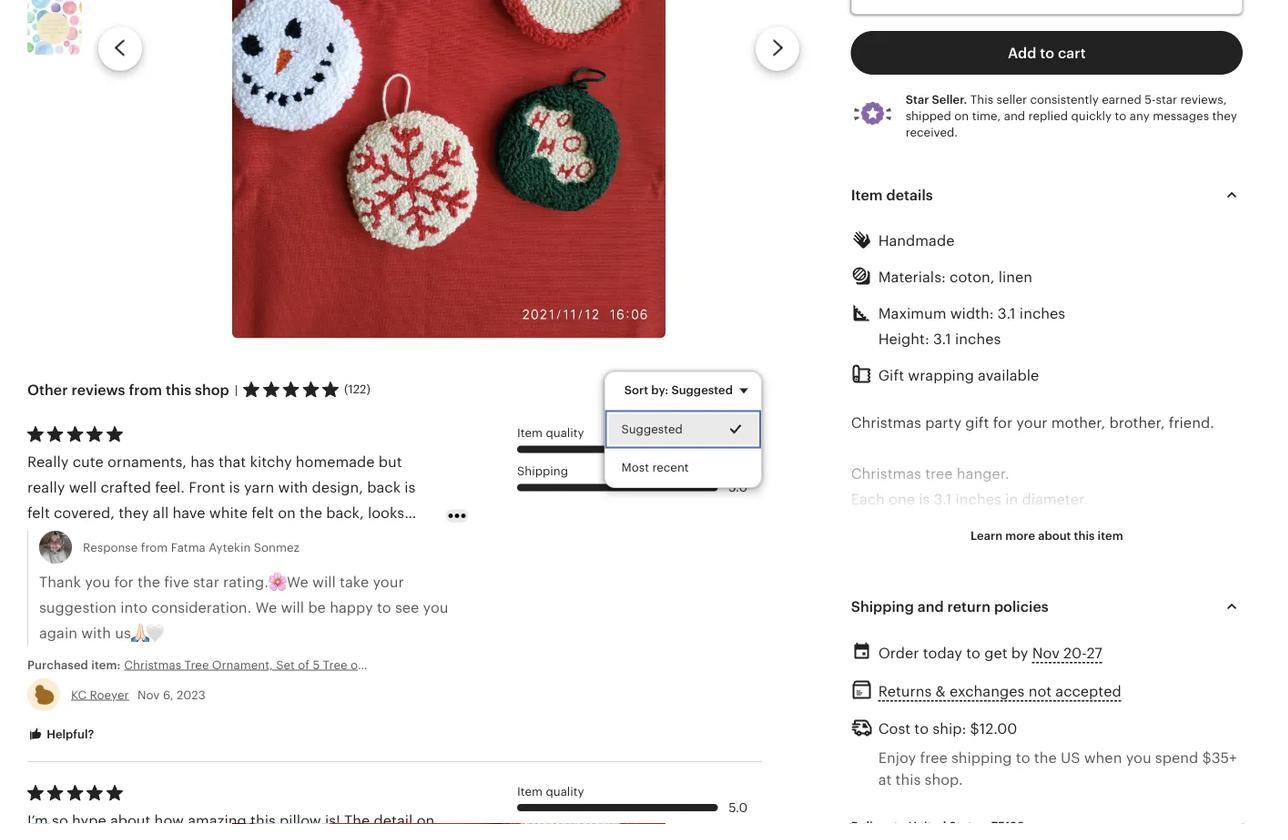 Task type: describe. For each thing, give the bounding box(es) containing it.
christmas for christmas tree hanger. each one is 3.1 inches in diameter. the back is covered with felt. worked with a stapler needle.
[[851, 465, 921, 482]]

seller
[[997, 92, 1027, 106]]

:)
[[1060, 644, 1069, 660]]

us
[[1061, 750, 1080, 766]]

star for 5-
[[1156, 92, 1177, 106]]

party
[[925, 414, 962, 431]]

your inside 'thank you for the five star rating.🌸 we will take your suggestion into consideration. we will be happy to see you again with us🙏🏻🤍'
[[373, 574, 404, 590]]

time,
[[972, 109, 1001, 123]]

1 vertical spatial from
[[141, 541, 168, 554]]

kc roeyer nov 6, 2023
[[71, 688, 206, 702]]

match
[[238, 556, 282, 572]]

shipping
[[951, 750, 1012, 766]]

really
[[27, 454, 69, 470]]

width:
[[950, 305, 994, 321]]

get
[[984, 645, 1008, 661]]

&
[[936, 683, 946, 700]]

about
[[1038, 529, 1071, 542]]

to inside enjoy free shipping to the us when you spend $35+ at this shop.
[[1016, 750, 1030, 766]]

sort by: suggested
[[624, 383, 733, 397]]

today
[[923, 645, 962, 661]]

with inside "really cute ornaments, has that kitchy homemade but really well crafted feel. front is yarn with design, back is felt covered, they all have white felt on the back, looks great for the white ornaments, kind of wish the other ornaments had colored felt to match the front better."
[[278, 479, 308, 495]]

1 horizontal spatial felt
[[193, 556, 216, 572]]

0 vertical spatial for
[[993, 414, 1013, 431]]

thank you for the five star rating.🌸 we will take your suggestion into consideration. we will be happy to see you again with us🙏🏻🤍
[[39, 574, 448, 641]]

with inside 'thank you for the five star rating.🌸 we will take your suggestion into consideration. we will be happy to see you again with us🙏🏻🤍'
[[81, 625, 111, 641]]

aytekin
[[209, 541, 251, 554]]

response
[[83, 541, 138, 554]]

3.1 inside christmas tree hanger. each one is 3.1 inches in diameter. the back is covered with felt. worked with a stapler needle.
[[934, 491, 952, 507]]

is right the design, at the left
[[405, 479, 416, 495]]

shipping and return policies button
[[835, 585, 1259, 628]]

well
[[69, 479, 97, 495]]

2 vertical spatial christmas
[[943, 644, 1014, 660]]

1 horizontal spatial will
[[312, 574, 336, 590]]

christmas tree ornament set of 5 tree ornaments punch image 5 image
[[27, 0, 82, 55]]

0 horizontal spatial will
[[281, 599, 304, 616]]

27
[[1087, 645, 1103, 661]]

$
[[970, 720, 980, 737]]

shipping and return policies
[[851, 598, 1049, 615]]

recent
[[653, 461, 689, 474]]

worked
[[1058, 516, 1111, 533]]

purchased item:
[[27, 658, 124, 672]]

the up wish
[[300, 505, 322, 521]]

by
[[1011, 645, 1028, 661]]

inches inside christmas tree hanger. each one is 3.1 inches in diameter. the back is covered with felt. worked with a stapler needle.
[[956, 491, 1002, 507]]

is left the yarn at the bottom left of page
[[229, 479, 240, 495]]

yarn
[[244, 479, 274, 495]]

suggested inside button
[[622, 422, 683, 436]]

this inside enjoy free shipping to the us when you spend $35+ at this shop.
[[896, 771, 921, 788]]

item
[[1098, 529, 1123, 542]]

kitchy
[[250, 454, 292, 470]]

this
[[970, 92, 993, 106]]

be
[[308, 599, 326, 616]]

spend
[[1155, 750, 1198, 766]]

0 horizontal spatial a
[[976, 593, 984, 609]]

at
[[878, 771, 892, 788]]

gift
[[878, 367, 904, 383]]

had
[[106, 556, 132, 572]]

20-
[[1064, 645, 1087, 661]]

reviews
[[71, 382, 125, 398]]

happy
[[330, 599, 373, 616]]

received.
[[906, 125, 958, 139]]

love
[[927, 593, 956, 609]]

but
[[379, 454, 402, 470]]

to inside "really cute ornaments, has that kitchy homemade but really well crafted feel. front is yarn with design, back is felt covered, they all have white felt on the back, looks great for the white ornaments, kind of wish the other ornaments had colored felt to match the front better."
[[220, 556, 234, 572]]

to inside button
[[1040, 45, 1055, 61]]

suggested inside 'dropdown button'
[[671, 383, 733, 397]]

needle.
[[851, 542, 903, 558]]

2023
[[177, 688, 206, 702]]

1 vertical spatial 3.1
[[933, 331, 951, 347]]

of inside "really cute ornaments, has that kitchy homemade but really well crafted feel. front is yarn with design, back is felt covered, they all have white felt on the back, looks great for the white ornaments, kind of wish the other ornaments had colored felt to match the front better."
[[277, 530, 291, 546]]

the inside 'thank you for the five star rating.🌸 we will take your suggestion into consideration. we will be happy to see you again with us🙏🏻🤍'
[[138, 574, 160, 590]]

take
[[340, 574, 369, 590]]

star
[[906, 92, 929, 106]]

have
[[173, 505, 205, 521]]

1 vertical spatial white
[[118, 530, 156, 546]]

most
[[622, 461, 649, 474]]

sort
[[624, 383, 648, 397]]

cute
[[73, 454, 104, 470]]

0 horizontal spatial felt
[[27, 505, 50, 521]]

2 vertical spatial item
[[517, 785, 543, 798]]

3 5.0 from the top
[[729, 800, 748, 815]]

cost
[[878, 720, 911, 737]]

exchanges
[[950, 683, 1025, 700]]

this for shop
[[166, 382, 191, 398]]

and inside this seller consistently earned 5-star reviews, shipped on time, and replied quickly to any messages they received.
[[1004, 109, 1025, 123]]

into
[[120, 599, 148, 616]]

1 vertical spatial inches
[[955, 331, 1001, 347]]

you inside enjoy free shipping to the us when you spend $35+ at this shop.
[[1126, 750, 1151, 766]]

other inside "really cute ornaments, has that kitchy homemade but really well crafted feel. front is yarn with design, back is felt covered, they all have white felt on the back, looks great for the white ornaments, kind of wish the other ornaments had colored felt to match the front better."
[[357, 530, 394, 546]]

christmas party gift for your mother, brother, friend.
[[851, 414, 1215, 431]]

nov 20-27 button
[[1032, 639, 1103, 667]]

0 vertical spatial you
[[85, 574, 110, 590]]

coton,
[[950, 269, 995, 285]]

corner
[[1029, 593, 1075, 609]]

0 vertical spatial 3.1
[[998, 305, 1016, 321]]

to right cost
[[915, 720, 929, 737]]

menu containing suggested
[[604, 371, 762, 488]]

in inside christmas tree hanger. each one is 3.1 inches in diameter. the back is covered with felt. worked with a stapler needle.
[[1005, 491, 1018, 507]]

with left felt.
[[993, 516, 1023, 533]]

linen
[[999, 269, 1033, 285]]

not
[[1029, 683, 1052, 700]]

other reviews from this shop |
[[27, 382, 238, 398]]

0 vertical spatial we
[[287, 574, 308, 590]]

better.
[[350, 556, 396, 572]]

star for five
[[193, 574, 219, 590]]

each
[[851, 491, 885, 507]]

a inside christmas tree hanger. each one is 3.1 inches in diameter. the back is covered with felt. worked with a stapler needle.
[[1148, 516, 1156, 533]]

tree
[[925, 465, 953, 482]]

kind
[[243, 530, 273, 546]]

returns
[[878, 683, 932, 700]]

front
[[313, 556, 347, 572]]

stapler
[[1160, 516, 1208, 533]]

sort by: suggested button
[[611, 371, 769, 409]]

learn
[[971, 529, 1003, 542]]

1 vertical spatial you
[[423, 599, 448, 616]]

mother,
[[1051, 414, 1106, 431]]

2 5.0 from the top
[[729, 480, 748, 494]]

height:
[[878, 331, 929, 347]]

for inside "really cute ornaments, has that kitchy homemade but really well crafted feel. front is yarn with design, back is felt covered, they all have white felt on the back, looks great for the white ornaments, kind of wish the other ornaments had colored felt to match the front better."
[[68, 530, 87, 546]]

0 vertical spatial white
[[209, 505, 248, 521]]

replied
[[1029, 109, 1068, 123]]

consideration.
[[151, 599, 252, 616]]

five
[[164, 574, 189, 590]]

made with love in a small corner of my home.
[[851, 593, 1166, 609]]

back inside christmas tree hanger. each one is 3.1 inches in diameter. the back is covered with felt. worked with a stapler needle.
[[881, 516, 914, 533]]

order today to get by nov 20-27
[[878, 645, 1103, 661]]

$35+
[[1202, 750, 1237, 766]]

learn more about this item button
[[957, 519, 1137, 552]]

kc roeyer link
[[71, 688, 129, 702]]

more
[[1006, 529, 1035, 542]]

for my other christmas items :)
[[851, 644, 1069, 660]]

1 item quality from the top
[[517, 426, 584, 440]]

0 vertical spatial your
[[1017, 414, 1048, 431]]



Task type: locate. For each thing, give the bounding box(es) containing it.
|
[[235, 383, 238, 397]]

a left stapler
[[1148, 516, 1156, 533]]

enjoy
[[878, 750, 916, 766]]

felt up great
[[27, 505, 50, 521]]

this inside learn more about this item dropdown button
[[1074, 529, 1095, 542]]

from right reviews
[[129, 382, 162, 398]]

0 horizontal spatial white
[[118, 530, 156, 546]]

to
[[1040, 45, 1055, 61], [1115, 109, 1127, 123], [220, 556, 234, 572], [377, 599, 391, 616], [966, 645, 981, 661], [915, 720, 929, 737], [1016, 750, 1030, 766]]

felt down the response from fatma aytekin sonmez at the left of page
[[193, 556, 216, 572]]

1 vertical spatial and
[[918, 598, 944, 615]]

returns & exchanges not accepted
[[878, 683, 1122, 700]]

back up 'looks'
[[367, 479, 401, 495]]

2 vertical spatial you
[[1126, 750, 1151, 766]]

item details button
[[835, 173, 1259, 217]]

and down seller
[[1004, 109, 1025, 123]]

0 vertical spatial from
[[129, 382, 162, 398]]

to left cart
[[1040, 45, 1055, 61]]

in up more
[[1005, 491, 1018, 507]]

gift wrapping available
[[878, 367, 1039, 383]]

ornaments, down have
[[160, 530, 239, 546]]

to down the aytekin
[[220, 556, 234, 572]]

felt.
[[1027, 516, 1054, 533]]

response from fatma aytekin sonmez
[[83, 541, 299, 554]]

items
[[1018, 644, 1056, 660]]

homemade
[[296, 454, 375, 470]]

this left shop
[[166, 382, 191, 398]]

and left return
[[918, 598, 944, 615]]

star up "consideration."
[[193, 574, 219, 590]]

0 vertical spatial they
[[1212, 109, 1237, 123]]

we up be
[[287, 574, 308, 590]]

all
[[153, 505, 169, 521]]

with left love
[[893, 593, 923, 609]]

1 horizontal spatial other
[[902, 644, 940, 660]]

0 vertical spatial item
[[851, 187, 883, 203]]

0 horizontal spatial my
[[877, 644, 898, 660]]

front
[[189, 479, 225, 495]]

nov left 6,
[[137, 688, 160, 702]]

0 vertical spatial nov
[[1032, 645, 1060, 661]]

1 horizontal spatial we
[[287, 574, 308, 590]]

with down suggestion
[[81, 625, 111, 641]]

is
[[229, 479, 240, 495], [405, 479, 416, 495], [919, 491, 930, 507], [918, 516, 929, 533]]

materials:
[[878, 269, 946, 285]]

1 vertical spatial other
[[902, 644, 940, 660]]

ship:
[[933, 720, 966, 737]]

shipping inside "dropdown button"
[[851, 598, 914, 615]]

shop.
[[925, 771, 963, 788]]

the
[[851, 516, 877, 533]]

the down colored
[[138, 574, 160, 590]]

of right kind
[[277, 530, 291, 546]]

0 horizontal spatial and
[[918, 598, 944, 615]]

ornaments, up crafted
[[108, 454, 187, 470]]

star up messages
[[1156, 92, 1177, 106]]

really
[[27, 479, 65, 495]]

1 horizontal spatial this
[[896, 771, 921, 788]]

0 horizontal spatial we
[[255, 599, 277, 616]]

colored
[[136, 556, 190, 572]]

2 quality from the top
[[546, 785, 584, 798]]

0 horizontal spatial you
[[85, 574, 110, 590]]

on up wish
[[278, 505, 296, 521]]

menu
[[604, 371, 762, 488]]

star
[[1156, 92, 1177, 106], [193, 574, 219, 590]]

0 horizontal spatial your
[[373, 574, 404, 590]]

you right when
[[1126, 750, 1151, 766]]

2 vertical spatial this
[[896, 771, 921, 788]]

my
[[1097, 593, 1118, 609], [877, 644, 898, 660]]

0 vertical spatial in
[[1005, 491, 1018, 507]]

0 horizontal spatial of
[[277, 530, 291, 546]]

1 vertical spatial on
[[278, 505, 296, 521]]

my left home.
[[1097, 593, 1118, 609]]

of right corner
[[1079, 593, 1093, 609]]

1 vertical spatial item
[[517, 426, 543, 440]]

suggested right the by:
[[671, 383, 733, 397]]

one
[[889, 491, 915, 507]]

1 horizontal spatial of
[[1079, 593, 1093, 609]]

1 vertical spatial back
[[881, 516, 914, 533]]

1 vertical spatial for
[[68, 530, 87, 546]]

that
[[218, 454, 246, 470]]

consistently
[[1030, 92, 1099, 106]]

this seller consistently earned 5-star reviews, shipped on time, and replied quickly to any messages they received.
[[906, 92, 1237, 139]]

12.00
[[980, 720, 1017, 737]]

your down better.
[[373, 574, 404, 590]]

to inside this seller consistently earned 5-star reviews, shipped on time, and replied quickly to any messages they received.
[[1115, 109, 1127, 123]]

0 vertical spatial this
[[166, 382, 191, 398]]

the up had
[[91, 530, 114, 546]]

1 horizontal spatial star
[[1156, 92, 1177, 106]]

0 horizontal spatial in
[[960, 593, 973, 609]]

learn more about this item
[[971, 529, 1123, 542]]

on down seller.
[[955, 109, 969, 123]]

3.1 down tree
[[934, 491, 952, 507]]

other up 'returns'
[[902, 644, 940, 660]]

add
[[1008, 45, 1037, 61]]

the down 'back,'
[[330, 530, 353, 546]]

0 vertical spatial my
[[1097, 593, 1118, 609]]

1 vertical spatial we
[[255, 599, 277, 616]]

helpful? button
[[14, 718, 108, 751]]

returns & exchanges not accepted button
[[878, 678, 1122, 705]]

1 vertical spatial my
[[877, 644, 898, 660]]

inches
[[1020, 305, 1066, 321], [955, 331, 1001, 347], [956, 491, 1002, 507]]

1 horizontal spatial and
[[1004, 109, 1025, 123]]

made
[[851, 593, 889, 609]]

1 horizontal spatial for
[[114, 574, 134, 590]]

1 vertical spatial star
[[193, 574, 219, 590]]

wrapping
[[908, 367, 974, 383]]

1 vertical spatial in
[[960, 593, 973, 609]]

ornaments
[[27, 556, 102, 572]]

will
[[312, 574, 336, 590], [281, 599, 304, 616]]

0 horizontal spatial star
[[193, 574, 219, 590]]

and inside "dropdown button"
[[918, 598, 944, 615]]

0 vertical spatial and
[[1004, 109, 1025, 123]]

for
[[993, 414, 1013, 431], [68, 530, 87, 546], [114, 574, 134, 590]]

covered,
[[54, 505, 115, 521]]

we down rating.🌸 at the left
[[255, 599, 277, 616]]

0 vertical spatial ornaments,
[[108, 454, 187, 470]]

2 vertical spatial inches
[[956, 491, 1002, 507]]

for down covered,
[[68, 530, 87, 546]]

when
[[1084, 750, 1122, 766]]

with right "worked"
[[1115, 516, 1144, 533]]

2 item quality from the top
[[517, 785, 584, 798]]

0 horizontal spatial other
[[357, 530, 394, 546]]

0 vertical spatial star
[[1156, 92, 1177, 106]]

1 vertical spatial christmas
[[851, 465, 921, 482]]

christmas tree hanger. each one is 3.1 inches in diameter. the back is covered with felt. worked with a stapler needle.
[[851, 465, 1208, 558]]

1 horizontal spatial they
[[1212, 109, 1237, 123]]

3.1
[[998, 305, 1016, 321], [933, 331, 951, 347], [934, 491, 952, 507]]

0 horizontal spatial for
[[68, 530, 87, 546]]

accepted
[[1056, 683, 1122, 700]]

5.0
[[729, 442, 748, 456], [729, 480, 748, 494], [729, 800, 748, 815]]

inches down linen
[[1020, 305, 1066, 321]]

christmas inside christmas tree hanger. each one is 3.1 inches in diameter. the back is covered with felt. worked with a stapler needle.
[[851, 465, 921, 482]]

3.1 right width:
[[998, 305, 1016, 321]]

a
[[1148, 516, 1156, 533], [976, 593, 984, 609]]

star inside this seller consistently earned 5-star reviews, shipped on time, and replied quickly to any messages they received.
[[1156, 92, 1177, 106]]

christmas up one
[[851, 465, 921, 482]]

2 vertical spatial 5.0
[[729, 800, 748, 815]]

0 vertical spatial on
[[955, 109, 969, 123]]

1 vertical spatial shipping
[[851, 598, 914, 615]]

1 horizontal spatial my
[[1097, 593, 1118, 609]]

for down had
[[114, 574, 134, 590]]

gift
[[965, 414, 989, 431]]

1 vertical spatial will
[[281, 599, 304, 616]]

is right one
[[919, 491, 930, 507]]

other up better.
[[357, 530, 394, 546]]

policies
[[994, 598, 1049, 615]]

0 vertical spatial of
[[277, 530, 291, 546]]

2 vertical spatial for
[[114, 574, 134, 590]]

for right gift
[[993, 414, 1013, 431]]

0 vertical spatial 5.0
[[729, 442, 748, 456]]

1 vertical spatial quality
[[546, 785, 584, 798]]

my right for
[[877, 644, 898, 660]]

they down reviews,
[[1212, 109, 1237, 123]]

1 vertical spatial suggested
[[622, 422, 683, 436]]

0 horizontal spatial on
[[278, 505, 296, 521]]

with down kitchy
[[278, 479, 308, 495]]

this
[[166, 382, 191, 398], [1074, 529, 1095, 542], [896, 771, 921, 788]]

1 vertical spatial item quality
[[517, 785, 584, 798]]

to inside 'thank you for the five star rating.🌸 we will take your suggestion into consideration. we will be happy to see you again with us🙏🏻🤍'
[[377, 599, 391, 616]]

any
[[1130, 109, 1150, 123]]

item inside the item details dropdown button
[[851, 187, 883, 203]]

seller.
[[932, 92, 967, 106]]

the down sonmez
[[286, 556, 309, 572]]

the left us
[[1034, 750, 1057, 766]]

this right at
[[896, 771, 921, 788]]

from up colored
[[141, 541, 168, 554]]

1 horizontal spatial in
[[1005, 491, 1018, 507]]

1 horizontal spatial back
[[881, 516, 914, 533]]

2 horizontal spatial for
[[993, 414, 1013, 431]]

felt down the yarn at the bottom left of page
[[251, 505, 274, 521]]

1 horizontal spatial nov
[[1032, 645, 1060, 661]]

christmas up exchanges
[[943, 644, 1014, 660]]

1 quality from the top
[[546, 426, 584, 440]]

to down "earned"
[[1115, 109, 1127, 123]]

christmas tree ornament set of 5 tree ornaments punch image 1 image
[[232, 0, 666, 338]]

nov right by
[[1032, 645, 1060, 661]]

1 horizontal spatial you
[[423, 599, 448, 616]]

to left the see
[[377, 599, 391, 616]]

2 horizontal spatial you
[[1126, 750, 1151, 766]]

2 horizontal spatial this
[[1074, 529, 1095, 542]]

inches down width:
[[955, 331, 1001, 347]]

in right love
[[960, 593, 973, 609]]

looks
[[368, 505, 404, 521]]

0 vertical spatial other
[[357, 530, 394, 546]]

white down front
[[209, 505, 248, 521]]

0 vertical spatial inches
[[1020, 305, 1066, 321]]

back inside "really cute ornaments, has that kitchy homemade but really well crafted feel. front is yarn with design, back is felt covered, they all have white felt on the back, looks great for the white ornaments, kind of wish the other ornaments had colored felt to match the front better."
[[367, 479, 401, 495]]

you right the see
[[423, 599, 448, 616]]

1 horizontal spatial a
[[1148, 516, 1156, 533]]

item:
[[91, 658, 121, 672]]

3.1 up wrapping
[[933, 331, 951, 347]]

(122)
[[344, 382, 370, 396]]

a left small
[[976, 593, 984, 609]]

free
[[920, 750, 948, 766]]

other
[[357, 530, 394, 546], [902, 644, 940, 660]]

will down "front"
[[312, 574, 336, 590]]

reviews,
[[1180, 92, 1227, 106]]

they inside "really cute ornaments, has that kitchy homemade but really well crafted feel. front is yarn with design, back is felt covered, they all have white felt on the back, looks great for the white ornaments, kind of wish the other ornaments had colored felt to match the front better."
[[118, 505, 149, 521]]

hanger.
[[957, 465, 1009, 482]]

1 5.0 from the top
[[729, 442, 748, 456]]

shipping for shipping and return policies
[[851, 598, 914, 615]]

0 vertical spatial quality
[[546, 426, 584, 440]]

you down had
[[85, 574, 110, 590]]

1 horizontal spatial shipping
[[851, 598, 914, 615]]

0 vertical spatial suggested
[[671, 383, 733, 397]]

on inside "really cute ornaments, has that kitchy homemade but really well crafted feel. front is yarn with design, back is felt covered, they all have white felt on the back, looks great for the white ornaments, kind of wish the other ornaments had colored felt to match the front better."
[[278, 505, 296, 521]]

0 vertical spatial back
[[367, 479, 401, 495]]

shipping for shipping
[[517, 464, 568, 478]]

they
[[1212, 109, 1237, 123], [118, 505, 149, 521]]

white up had
[[118, 530, 156, 546]]

star inside 'thank you for the five star rating.🌸 we will take your suggestion into consideration. we will be happy to see you again with us🙏🏻🤍'
[[193, 574, 219, 590]]

this for item
[[1074, 529, 1095, 542]]

to down 12.00
[[1016, 750, 1030, 766]]

0 vertical spatial christmas
[[851, 414, 921, 431]]

1 vertical spatial nov
[[137, 688, 160, 702]]

2 vertical spatial 3.1
[[934, 491, 952, 507]]

2 horizontal spatial felt
[[251, 505, 274, 521]]

materials: coton, linen
[[878, 269, 1033, 285]]

suggestion
[[39, 599, 117, 616]]

1 vertical spatial of
[[1079, 593, 1093, 609]]

6,
[[163, 688, 174, 702]]

on inside this seller consistently earned 5-star reviews, shipped on time, and replied quickly to any messages they received.
[[955, 109, 969, 123]]

0 horizontal spatial this
[[166, 382, 191, 398]]

0 vertical spatial a
[[1148, 516, 1156, 533]]

christmas for christmas party gift for your mother, brother, friend.
[[851, 414, 921, 431]]

other
[[27, 382, 68, 398]]

christmas down gift
[[851, 414, 921, 431]]

this left item
[[1074, 529, 1095, 542]]

will left be
[[281, 599, 304, 616]]

feel.
[[155, 479, 185, 495]]

brother,
[[1109, 414, 1165, 431]]

helpful?
[[44, 727, 94, 741]]

the inside enjoy free shipping to the us when you spend $35+ at this shop.
[[1034, 750, 1057, 766]]

1 vertical spatial your
[[373, 574, 404, 590]]

is left covered
[[918, 516, 929, 533]]

1 vertical spatial ornaments,
[[160, 530, 239, 546]]

back down one
[[881, 516, 914, 533]]

back
[[367, 479, 401, 495], [881, 516, 914, 533]]

item quality
[[517, 426, 584, 440], [517, 785, 584, 798]]

0 horizontal spatial shipping
[[517, 464, 568, 478]]

inches down hanger.
[[956, 491, 1002, 507]]

they inside this seller consistently earned 5-star reviews, shipped on time, and replied quickly to any messages they received.
[[1212, 109, 1237, 123]]

the
[[300, 505, 322, 521], [91, 530, 114, 546], [330, 530, 353, 546], [286, 556, 309, 572], [138, 574, 160, 590], [1034, 750, 1057, 766]]

0 horizontal spatial nov
[[137, 688, 160, 702]]

0 horizontal spatial back
[[367, 479, 401, 495]]

cost to ship: $ 12.00
[[878, 720, 1017, 737]]

for inside 'thank you for the five star rating.🌸 we will take your suggestion into consideration. we will be happy to see you again with us🙏🏻🤍'
[[114, 574, 134, 590]]

to left get
[[966, 645, 981, 661]]

they down crafted
[[118, 505, 149, 521]]

your left mother,
[[1017, 414, 1048, 431]]

earned
[[1102, 92, 1142, 106]]

1 horizontal spatial your
[[1017, 414, 1048, 431]]

1 vertical spatial 5.0
[[729, 480, 748, 494]]

1 horizontal spatial on
[[955, 109, 969, 123]]

roeyer
[[90, 688, 129, 702]]

1 horizontal spatial white
[[209, 505, 248, 521]]

great
[[27, 530, 64, 546]]

suggested up most recent
[[622, 422, 683, 436]]

0 horizontal spatial they
[[118, 505, 149, 521]]



Task type: vqa. For each thing, say whether or not it's contained in the screenshot.
bottommost Shipping
yes



